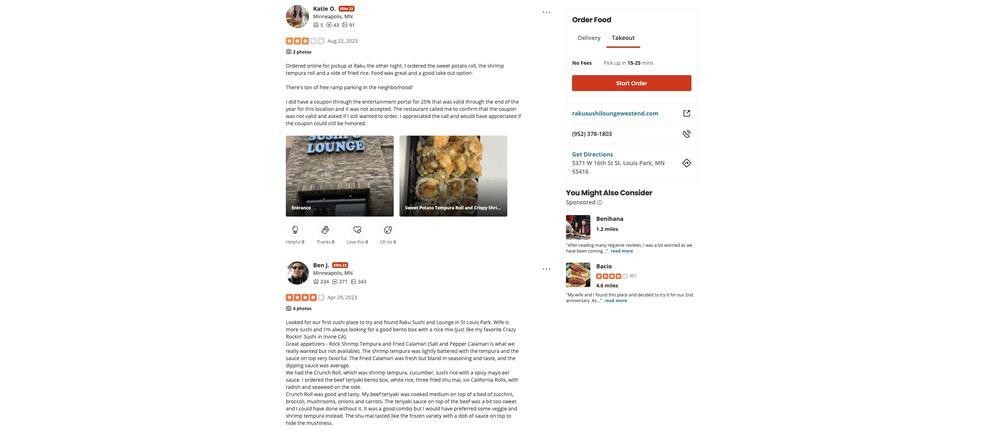 Task type: locate. For each thing, give the bounding box(es) containing it.
2 vertical spatial coupon
[[295, 120, 313, 127]]

start
[[617, 79, 630, 87]]

0 vertical spatial elite 23 link
[[339, 6, 355, 11]]

a inside "after reading many negative reviews, i was a bit worried as we have been coming…"
[[655, 242, 657, 248]]

16 review v2 image
[[326, 22, 332, 28], [332, 279, 338, 285]]

1 photos from the top
[[297, 49, 312, 55]]

2 vertical spatial mn
[[345, 270, 353, 276]]

still up the "honored."
[[350, 113, 358, 119]]

mn up 271
[[345, 270, 353, 276]]

0 vertical spatial reviews element
[[326, 21, 339, 29]]

0 vertical spatial this
[[306, 105, 314, 112]]

photo of ben j. image
[[286, 262, 309, 285]]

you
[[566, 188, 580, 198]]

minneapolis, down katie o.
[[313, 13, 343, 20]]

out
[[448, 69, 456, 76]]

0 horizontal spatial it
[[346, 105, 349, 112]]

0 horizontal spatial louis
[[467, 319, 479, 326]]

on up dipping
[[301, 355, 307, 362]]

1 vertical spatial read more
[[605, 298, 627, 304]]

that
[[432, 98, 442, 105], [479, 105, 489, 112]]

what
[[495, 341, 507, 347]]

1 vertical spatial bento
[[365, 377, 378, 383]]

elite right o.
[[340, 6, 348, 11]]

mn for katie o.
[[345, 13, 353, 20]]

0 horizontal spatial place
[[346, 319, 359, 326]]

2 menu image from the top
[[543, 265, 551, 273]]

the down without
[[346, 413, 354, 419]]

shu down "rice"
[[442, 377, 451, 383]]

have down mushrooms,
[[313, 405, 325, 412]]

0 horizontal spatial crunch
[[286, 391, 303, 398]]

in left irvine
[[318, 333, 322, 340]]

to up looking
[[360, 319, 365, 326]]

six
[[464, 377, 470, 383]]

0 horizontal spatial bento
[[365, 377, 378, 383]]

0 horizontal spatial our
[[313, 319, 321, 326]]

24 external link v2 image
[[683, 109, 692, 118]]

0 vertical spatial sushi
[[333, 319, 345, 326]]

0 right no
[[394, 239, 396, 245]]

1 vertical spatial beef
[[371, 391, 381, 398]]

0 vertical spatial miles
[[605, 226, 619, 232]]

0 vertical spatial our
[[678, 292, 685, 298]]

2023 for o.
[[347, 37, 358, 44]]

elite for ben j.
[[334, 263, 342, 268]]

portal
[[398, 98, 412, 105]]

a left worried
[[655, 242, 657, 248]]

16 review v2 image left 43 at top left
[[326, 22, 332, 28]]

found inside "my wife and i found this place and decided to try it for our 2nd anniversary. as…"
[[596, 292, 608, 298]]

eel
[[503, 369, 509, 376]]

sushi up appetizers
[[304, 333, 317, 340]]

photos element containing 343
[[351, 278, 367, 285]]

1 horizontal spatial beef
[[371, 391, 381, 398]]

4 star rating image for apr 29, 2023
[[286, 294, 325, 301]]

to inside "my wife and i found this place and decided to try it for our 2nd anniversary. as…"
[[655, 292, 659, 298]]

(salt
[[428, 341, 438, 347]]

tab list
[[572, 33, 641, 48]]

apr 29, 2023
[[328, 294, 357, 301]]

1 horizontal spatial fried
[[393, 341, 405, 347]]

(0 reactions) element right no
[[394, 239, 396, 245]]

i'm
[[324, 326, 331, 333]]

more up 351
[[622, 248, 634, 254]]

no fees
[[572, 59, 592, 66]]

lounge
[[437, 319, 454, 326]]

been
[[577, 248, 587, 254]]

photos element for ben j.
[[351, 278, 367, 285]]

4 star rating image for 351
[[597, 273, 628, 279]]

menu image
[[543, 8, 551, 17], [543, 265, 551, 273]]

accepted.
[[370, 105, 393, 112]]

1 vertical spatial elite
[[334, 263, 342, 268]]

1 horizontal spatial louis
[[623, 159, 638, 167]]

is left what
[[490, 341, 494, 347]]

i down broccoli,
[[296, 405, 298, 412]]

mn for ben j.
[[345, 270, 353, 276]]

minneapolis,
[[313, 13, 343, 20], [313, 270, 343, 276]]

could down broccoli,
[[299, 405, 312, 412]]

negative
[[608, 242, 625, 248]]

reviews element containing 43
[[326, 21, 339, 29]]

1 horizontal spatial bento
[[393, 326, 407, 333]]

have
[[298, 98, 309, 105], [477, 113, 488, 119], [566, 248, 576, 254], [313, 405, 325, 412], [442, 405, 453, 412]]

16 info v2 image
[[597, 200, 603, 205]]

miles right 4.6
[[605, 282, 619, 289]]

get
[[572, 150, 583, 158]]

0 horizontal spatial we
[[508, 341, 515, 347]]

read more link
[[611, 248, 634, 254], [605, 298, 627, 304]]

0 vertical spatial ordered
[[408, 62, 427, 69]]

0 vertical spatial fried
[[393, 341, 405, 347]]

2 elite 23 minneapolis, mn from the top
[[313, 263, 353, 276]]

st up (just
[[461, 319, 466, 326]]

read more link down 4.6 miles
[[605, 298, 627, 304]]

sweet down zucchini,
[[503, 398, 517, 405]]

the down crazy
[[511, 348, 519, 355]]

i inside "my wife and i found this place and decided to try it for our 2nd anniversary. as…"
[[594, 292, 595, 298]]

could inside looked for our first sushi place to try and found raku sushi and lounge in st louis park. wife is more sushi and i'm always looking for a good bento box with a nice mix (just like my favorite  crazy rockin' sushi in irvine ca). great appetizers - rock shrimp tempura and fried calamari (salt and pepper calamari is what we really wanted but not available). the shrimp tempura was lightly battered with the tempura and the sauce on top very favorful. the fried calamari was fresh but bland in seasoning and taste, and the dipping sauce was average. we had the crunch roll, which was shrimp tempura, cucumber, sushi rice with a spicy mayo eel sauce. i ordered the beef teriyaki bento box, white rice, three fried shu mai, six california rolls, with radish and seaweed on the side. crunch roll was good and tasty. my beef teriyaki was cooked medium on top of a bed of zucchini, broccoli, mushrooms, onions and carrots. the teriyaki sauce on top of the beef was a bit too sweet and i could have done without it. it was a good combo but i would have preferred some veggie and shrimp tempura instead. the shu mai tasted like the frozen variety with a dob of sauce on top to hide the mushiness.
[[299, 405, 312, 412]]

wanted inside i did have a coupon through the entertainment portal for 25% that was valid through the end of the year for this location and it was not accepted. the restaurant called me to confirm that the coupon was not valid and asked if i still wanted to order. i appreciated the call and would have appreciated if the coupon could still be honored.
[[360, 113, 377, 119]]

shrimp
[[342, 341, 359, 347]]

fried right tempura
[[393, 341, 405, 347]]

we
[[286, 369, 294, 376]]

appreciated down restaurant
[[403, 113, 431, 119]]

taste,
[[484, 355, 497, 362]]

crunch down very in the left bottom of the page
[[314, 369, 331, 376]]

reviews element
[[326, 21, 339, 29], [332, 278, 348, 285]]

1 horizontal spatial st
[[608, 159, 613, 167]]

raku
[[354, 62, 366, 69], [400, 319, 411, 326]]

ramp
[[331, 84, 343, 91]]

more for benihana
[[622, 248, 634, 254]]

24 directions v2 image
[[683, 159, 692, 167]]

for inside "my wife and i found this place and decided to try it for our 2nd anniversary. as…"
[[671, 292, 677, 298]]

2
[[293, 49, 296, 55]]

top left very in the left bottom of the page
[[308, 355, 316, 362]]

2 (0 reactions) element from the left
[[332, 239, 335, 245]]

average.
[[330, 362, 350, 369]]

0 horizontal spatial food
[[372, 69, 383, 76]]

try inside looked for our first sushi place to try and found raku sushi and lounge in st louis park. wife is more sushi and i'm always looking for a good bento box with a nice mix (just like my favorite  crazy rockin' sushi in irvine ca). great appetizers - rock shrimp tempura and fried calamari (salt and pepper calamari is what we really wanted but not available). the shrimp tempura was lightly battered with the tempura and the sauce on top very favorful. the fried calamari was fresh but bland in seasoning and taste, and the dipping sauce was average. we had the crunch roll, which was shrimp tempura, cucumber, sushi rice with a spicy mayo eel sauce. i ordered the beef teriyaki bento box, white rice, three fried shu mai, six california rolls, with radish and seaweed on the side. crunch roll was good and tasty. my beef teriyaki was cooked medium on top of a bed of zucchini, broccoli, mushrooms, onions and carrots. the teriyaki sauce on top of the beef was a bit too sweet and i could have done without it. it was a good combo but i would have preferred some veggie and shrimp tempura instead. the shu mai tasted like the frozen variety with a dob of sauce on top to hide the mushiness.
[[366, 319, 373, 326]]

1 horizontal spatial through
[[466, 98, 485, 105]]

sauce down 'cooked'
[[414, 398, 427, 405]]

0 vertical spatial st
[[608, 159, 613, 167]]

bit left too
[[486, 398, 493, 405]]

combo
[[397, 405, 413, 412]]

might
[[582, 188, 602, 198]]

0 vertical spatial sweet
[[437, 62, 451, 69]]

1 friends element from the top
[[313, 21, 324, 29]]

the down end
[[490, 105, 498, 112]]

this inside i did have a coupon through the entertainment portal for 25% that was valid through the end of the year for this location and it was not accepted. the restaurant called me to confirm that the coupon was not valid and asked if i still wanted to order. i appreciated the call and would have appreciated if the coupon could still be honored.
[[306, 105, 314, 112]]

0 horizontal spatial if
[[343, 113, 346, 119]]

1 menu image from the top
[[543, 8, 551, 17]]

0 vertical spatial mn
[[345, 13, 353, 20]]

location
[[316, 105, 334, 112]]

reviews,
[[626, 242, 642, 248]]

carrots.
[[366, 398, 384, 405]]

our left first
[[313, 319, 321, 326]]

wanted inside looked for our first sushi place to try and found raku sushi and lounge in st louis park. wife is more sushi and i'm always looking for a good bento box with a nice mix (just like my favorite  crazy rockin' sushi in irvine ca). great appetizers - rock shrimp tempura and fried calamari (salt and pepper calamari is what we really wanted but not available). the shrimp tempura was lightly battered with the tempura and the sauce on top very favorful. the fried calamari was fresh but bland in seasoning and taste, and the dipping sauce was average. we had the crunch roll, which was shrimp tempura, cucumber, sushi rice with a spicy mayo eel sauce. i ordered the beef teriyaki bento box, white rice, three fried shu mai, six california rolls, with radish and seaweed on the side. crunch roll was good and tasty. my beef teriyaki was cooked medium on top of a bed of zucchini, broccoli, mushrooms, onions and carrots. the teriyaki sauce on top of the beef was a bit too sweet and i could have done without it. it was a good combo but i would have preferred some veggie and shrimp tempura instead. the shu mai tasted like the frozen variety with a dob of sauce on top to hide the mushiness.
[[300, 348, 318, 355]]

2 appreciated from the left
[[489, 113, 517, 119]]

louis inside get directions 5371 w 16th st st. louis park, mn 55416
[[623, 159, 638, 167]]

miles
[[605, 226, 619, 232], [605, 282, 619, 289]]

like down combo
[[392, 413, 400, 419]]

0 horizontal spatial fried
[[360, 355, 372, 362]]

1 horizontal spatial found
[[596, 292, 608, 298]]

and left the i'm
[[314, 326, 323, 333]]

dipping
[[286, 362, 304, 369]]

0 horizontal spatial not
[[297, 113, 304, 119]]

was
[[385, 69, 394, 76], [443, 98, 452, 105], [350, 105, 359, 112], [286, 113, 295, 119], [646, 242, 654, 248], [412, 348, 421, 355], [395, 355, 404, 362], [320, 362, 329, 369], [359, 369, 368, 376], [314, 391, 323, 398], [401, 391, 410, 398], [472, 398, 481, 405], [369, 405, 378, 412]]

1 vertical spatial louis
[[467, 319, 479, 326]]

beef up preferred
[[460, 398, 471, 405]]

battered
[[438, 348, 458, 355]]

24 phone v2 image
[[683, 130, 692, 138]]

0 vertical spatial sushi
[[413, 319, 425, 326]]

16 photos v2 image
[[342, 22, 348, 28], [351, 279, 357, 285]]

pick up in 15-25 mins
[[604, 59, 654, 66]]

friends element
[[313, 21, 324, 29], [313, 278, 329, 285]]

0 horizontal spatial still
[[328, 120, 336, 127]]

teriyaki
[[346, 377, 363, 383], [382, 391, 400, 398], [395, 398, 412, 405]]

2 miles from the top
[[605, 282, 619, 289]]

try up looking
[[366, 319, 373, 326]]

st inside looked for our first sushi place to try and found raku sushi and lounge in st louis park. wife is more sushi and i'm always looking for a good bento box with a nice mix (just like my favorite  crazy rockin' sushi in irvine ca). great appetizers - rock shrimp tempura and fried calamari (salt and pepper calamari is what we really wanted but not available). the shrimp tempura was lightly battered with the tempura and the sauce on top very favorful. the fried calamari was fresh but bland in seasoning and taste, and the dipping sauce was average. we had the crunch roll, which was shrimp tempura, cucumber, sushi rice with a spicy mayo eel sauce. i ordered the beef teriyaki bento box, white rice, three fried shu mai, six california rolls, with radish and seaweed on the side. crunch roll was good and tasty. my beef teriyaki was cooked medium on top of a bed of zucchini, broccoli, mushrooms, onions and carrots. the teriyaki sauce on top of the beef was a bit too sweet and i could have done without it. it was a good combo but i would have preferred some veggie and shrimp tempura instead. the shu mai tasted like the frozen variety with a dob of sauce on top to hide the mushiness.
[[461, 319, 466, 326]]

0 horizontal spatial would
[[426, 405, 440, 412]]

1 horizontal spatial try
[[660, 292, 666, 298]]

1 vertical spatial this
[[357, 239, 365, 245]]

0 horizontal spatial found
[[384, 319, 398, 326]]

read more
[[611, 248, 634, 254], [605, 298, 627, 304]]

raku up rice.
[[354, 62, 366, 69]]

0 vertical spatial coupon
[[314, 98, 332, 105]]

mn up the 91
[[345, 13, 353, 20]]

(0 reactions) element right love
[[366, 239, 368, 245]]

try inside "my wife and i found this place and decided to try it for our 2nd anniversary. as…"
[[660, 292, 666, 298]]

0 vertical spatial read more link
[[611, 248, 634, 254]]

teriyaki up combo
[[395, 398, 412, 405]]

0 horizontal spatial sweet
[[437, 62, 451, 69]]

elite 23 link
[[339, 6, 355, 11], [332, 262, 348, 268]]

order inside button
[[632, 79, 648, 87]]

1 horizontal spatial not
[[328, 348, 336, 355]]

would down confirm
[[461, 113, 475, 119]]

1 horizontal spatial coupon
[[314, 98, 332, 105]]

1 vertical spatial photos
[[297, 306, 312, 312]]

the right hide on the bottom left
[[298, 420, 305, 427]]

fees
[[581, 59, 592, 66]]

friends element containing 234
[[313, 278, 329, 285]]

cooked
[[411, 391, 428, 398]]

crunch down radish
[[286, 391, 303, 398]]

1 vertical spatial sushi
[[304, 333, 317, 340]]

shrimp
[[488, 62, 505, 69], [372, 348, 389, 355], [369, 369, 386, 376], [286, 413, 303, 419]]

to right "me"
[[454, 105, 458, 112]]

0 vertical spatial found
[[596, 292, 608, 298]]

1 16 friends v2 image from the top
[[313, 22, 319, 28]]

photos right 2 on the left top of the page
[[297, 49, 312, 55]]

1 minneapolis, from the top
[[313, 13, 343, 20]]

tasty.
[[348, 391, 361, 398]]

1 vertical spatial shu
[[356, 413, 364, 419]]

side
[[331, 69, 341, 76]]

1 miles from the top
[[605, 226, 619, 232]]

in up (just
[[455, 319, 460, 326]]

more down 4.6 miles
[[616, 298, 627, 304]]

photos element right 43 at top left
[[342, 21, 355, 29]]

good left take
[[423, 69, 435, 76]]

the
[[394, 105, 403, 112], [362, 348, 371, 355], [350, 355, 358, 362], [385, 398, 394, 405], [346, 413, 354, 419]]

love
[[347, 239, 356, 245]]

order up delivery
[[572, 15, 593, 25]]

great
[[395, 69, 407, 76]]

2 photos
[[293, 49, 312, 55]]

0 horizontal spatial 16 photos v2 image
[[342, 22, 348, 28]]

you might also consider
[[566, 188, 653, 198]]

1 vertical spatial photos element
[[351, 278, 367, 285]]

read more down 4.6 miles
[[605, 298, 627, 304]]

elite 23 minneapolis, mn up '234'
[[313, 263, 353, 276]]

2 16 friends v2 image from the top
[[313, 279, 319, 285]]

0 horizontal spatial that
[[432, 98, 442, 105]]

0 vertical spatial raku
[[354, 62, 366, 69]]

have right did
[[298, 98, 309, 105]]

three
[[416, 377, 429, 383]]

friends element for ben
[[313, 278, 329, 285]]

could down location
[[314, 120, 327, 127]]

1 through from the left
[[333, 98, 352, 105]]

aug
[[328, 37, 337, 44]]

0 horizontal spatial bit
[[486, 398, 493, 405]]

2023 for j.
[[346, 294, 357, 301]]

read more for bacio
[[605, 298, 627, 304]]

4 star rating image
[[597, 273, 628, 279], [286, 294, 325, 301]]

2 vertical spatial sushi
[[436, 369, 448, 376]]

miles inside benihana 1.2 miles
[[605, 226, 619, 232]]

ben
[[313, 261, 325, 269]]

(0 reactions) element right thanks
[[332, 239, 335, 245]]

1 vertical spatial found
[[384, 319, 398, 326]]

351
[[630, 273, 637, 279]]

of right dob
[[469, 413, 474, 419]]

this inside "my wife and i found this place and decided to try it for our 2nd anniversary. as…"
[[609, 292, 616, 298]]

good inside ordered online for pickup at raku the other night. i ordered the sweet potato roll, the shrimp tempura roll and a side of fried rice. food was great and a good take out option.
[[423, 69, 435, 76]]

photos element
[[342, 21, 355, 29], [351, 278, 367, 285]]

1 horizontal spatial order
[[632, 79, 648, 87]]

ordered inside looked for our first sushi place to try and found raku sushi and lounge in st louis park. wife is more sushi and i'm always looking for a good bento box with a nice mix (just like my favorite  crazy rockin' sushi in irvine ca). great appetizers - rock shrimp tempura and fried calamari (salt and pepper calamari is what we really wanted but not available). the shrimp tempura was lightly battered with the tempura and the sauce on top very favorful. the fried calamari was fresh but bland in seasoning and taste, and the dipping sauce was average. we had the crunch roll, which was shrimp tempura, cucumber, sushi rice with a spicy mayo eel sauce. i ordered the beef teriyaki bento box, white rice, three fried shu mai, six california rolls, with radish and seaweed on the side. crunch roll was good and tasty. my beef teriyaki was cooked medium on top of a bed of zucchini, broccoli, mushrooms, onions and carrots. the teriyaki sauce on top of the beef was a bit too sweet and i could have done without it. it was a good combo but i would have preferred some veggie and shrimp tempura instead. the shu mai tasted like the frozen variety with a dob of sauce on top to hide the mushiness.
[[305, 377, 324, 383]]

1 vertical spatial we
[[508, 341, 515, 347]]

(0 reactions) element
[[302, 239, 305, 245], [332, 239, 335, 245], [366, 239, 368, 245], [394, 239, 396, 245]]

(0 reactions) element for thanks 0
[[332, 239, 335, 245]]

0 vertical spatial it
[[346, 105, 349, 112]]

16 friends v2 image
[[313, 22, 319, 28], [313, 279, 319, 285]]

was down other
[[385, 69, 394, 76]]

a left nice in the bottom of the page
[[430, 326, 433, 333]]

the
[[367, 62, 375, 69], [428, 62, 436, 69], [479, 62, 487, 69], [369, 84, 377, 91], [354, 98, 361, 105], [486, 98, 494, 105], [512, 98, 519, 105], [490, 105, 498, 112], [432, 113, 440, 119], [286, 120, 294, 127], [471, 348, 478, 355], [511, 348, 519, 355], [508, 355, 516, 362], [305, 369, 313, 376], [325, 377, 333, 383], [342, 384, 350, 391], [451, 398, 459, 405], [401, 413, 409, 419], [298, 420, 305, 427]]

appreciated down end
[[489, 113, 517, 119]]

ben j.
[[313, 261, 330, 269]]

have up the variety
[[442, 405, 453, 412]]

katie o. link
[[313, 5, 336, 12]]

16 review v2 image for o.
[[326, 22, 332, 28]]

place inside looked for our first sushi place to try and found raku sushi and lounge in st louis park. wife is more sushi and i'm always looking for a good bento box with a nice mix (just like my favorite  crazy rockin' sushi in irvine ca). great appetizers - rock shrimp tempura and fried calamari (salt and pepper calamari is what we really wanted but not available). the shrimp tempura was lightly battered with the tempura and the sauce on top very favorful. the fried calamari was fresh but bland in seasoning and taste, and the dipping sauce was average. we had the crunch roll, which was shrimp tempura, cucumber, sushi rice with a spicy mayo eel sauce. i ordered the beef teriyaki bento box, white rice, three fried shu mai, six california rolls, with radish and seaweed on the side. crunch roll was good and tasty. my beef teriyaki was cooked medium on top of a bed of zucchini, broccoli, mushrooms, onions and carrots. the teriyaki sauce on top of the beef was a bit too sweet and i could have done without it. it was a good combo but i would have preferred some veggie and shrimp tempura instead. the shu mai tasted like the frozen variety with a dob of sauce on top to hide the mushiness.
[[346, 319, 359, 326]]

1 horizontal spatial we
[[687, 242, 693, 248]]

0 vertical spatial 2023
[[347, 37, 358, 44]]

we right as at bottom right
[[687, 242, 693, 248]]

1 horizontal spatial is
[[506, 319, 509, 326]]

0 vertical spatial bit
[[658, 242, 664, 248]]

photo of katie o. image
[[286, 5, 309, 28]]

roll,
[[469, 62, 478, 69]]

would up the variety
[[426, 405, 440, 412]]

bit inside "after reading many negative reviews, i was a bit worried as we have been coming…"
[[658, 242, 664, 248]]

2 0 from the left
[[332, 239, 335, 245]]

could inside i did have a coupon through the entertainment portal for 25% that was valid through the end of the year for this location and it was not accepted. the restaurant called me to confirm that the coupon was not valid and asked if i still wanted to order. i appreciated the call and would have appreciated if the coupon could still be honored.
[[314, 120, 327, 127]]

looked
[[286, 319, 303, 326]]

16 photos v2 image left the 91
[[342, 22, 348, 28]]

and up tempura
[[374, 319, 383, 326]]

0 vertical spatial 16 photos v2 image
[[342, 22, 348, 28]]

0 vertical spatial photos element
[[342, 21, 355, 29]]

ordered inside ordered online for pickup at raku the other night. i ordered the sweet potato roll, the shrimp tempura roll and a side of fried rice. food was great and a good take out option.
[[408, 62, 427, 69]]

of
[[342, 69, 347, 76], [314, 84, 319, 91], [505, 98, 510, 105], [467, 391, 472, 398], [488, 391, 493, 398], [445, 398, 450, 405], [469, 413, 474, 419]]

2 minneapolis, from the top
[[313, 270, 343, 276]]

0 horizontal spatial st
[[461, 319, 466, 326]]

1 elite 23 minneapolis, mn from the top
[[313, 6, 353, 20]]

coupon up location
[[314, 98, 332, 105]]

2 horizontal spatial coupon
[[499, 105, 517, 112]]

0 vertical spatial we
[[687, 242, 693, 248]]

benihana
[[597, 215, 624, 223]]

2 through from the left
[[466, 98, 485, 105]]

of right end
[[505, 98, 510, 105]]

coupon down year
[[295, 120, 313, 127]]

tempura inside ordered online for pickup at raku the other night. i ordered the sweet potato roll, the shrimp tempura roll and a side of fried rice. food was great and a good take out option.
[[286, 69, 306, 76]]

we
[[687, 242, 693, 248], [508, 341, 515, 347]]

beef up 'carrots.'
[[371, 391, 381, 398]]

16 camera v2 image
[[286, 305, 292, 311]]

minneapolis, for j.
[[313, 270, 343, 276]]

3 (0 reactions) element from the left
[[366, 239, 368, 245]]

not down entertainment
[[361, 105, 369, 112]]

1 vertical spatial st
[[461, 319, 466, 326]]

this down 4.6 miles
[[609, 292, 616, 298]]

park,
[[640, 159, 654, 167]]

rice.
[[360, 69, 370, 76]]

could
[[314, 120, 327, 127], [299, 405, 312, 412]]

0 vertical spatial elite
[[340, 6, 348, 11]]

2 vertical spatial not
[[328, 348, 336, 355]]

there's ton of free ramp parking in the neighborhood!
[[286, 84, 413, 91]]

sauce
[[286, 355, 300, 362], [305, 362, 319, 369], [414, 398, 427, 405], [475, 413, 489, 419]]

consider
[[620, 188, 653, 198]]

1 vertical spatial it
[[667, 292, 670, 298]]

0 vertical spatial still
[[350, 113, 358, 119]]

2 friends element from the top
[[313, 278, 329, 285]]

this right love
[[357, 239, 365, 245]]

0 vertical spatial elite 23 minneapolis, mn
[[313, 6, 353, 20]]

0 vertical spatial friends element
[[313, 21, 324, 29]]

bit inside looked for our first sushi place to try and found raku sushi and lounge in st louis park. wife is more sushi and i'm always looking for a good bento box with a nice mix (just like my favorite  crazy rockin' sushi in irvine ca). great appetizers - rock shrimp tempura and fried calamari (salt and pepper calamari is what we really wanted but not available). the shrimp tempura was lightly battered with the tempura and the sauce on top very favorful. the fried calamari was fresh but bland in seasoning and taste, and the dipping sauce was average. we had the crunch roll, which was shrimp tempura, cucumber, sushi rice with a spicy mayo eel sauce. i ordered the beef teriyaki bento box, white rice, three fried shu mai, six california rolls, with radish and seaweed on the side. crunch roll was good and tasty. my beef teriyaki was cooked medium on top of a bed of zucchini, broccoli, mushrooms, onions and carrots. the teriyaki sauce on top of the beef was a bit too sweet and i could have done without it. it was a good combo but i would have preferred some veggie and shrimp tempura instead. the shu mai tasted like the frozen variety with a dob of sauce on top to hide the mushiness.
[[486, 398, 493, 405]]

1 vertical spatial order
[[632, 79, 648, 87]]

we inside "after reading many negative reviews, i was a bit worried as we have been coming…"
[[687, 242, 693, 248]]

1 vertical spatial crunch
[[286, 391, 303, 398]]

was right reviews,
[[646, 242, 654, 248]]

1 horizontal spatial would
[[461, 113, 475, 119]]

1 vertical spatial 16 photos v2 image
[[351, 279, 357, 285]]

photos element containing 91
[[342, 21, 355, 29]]

and right tempura
[[383, 341, 392, 347]]

of inside i did have a coupon through the entertainment portal for 25% that was valid through the end of the year for this location and it was not accepted. the restaurant called me to confirm that the coupon was not valid and asked if i still wanted to order. i appreciated the call and would have appreciated if the coupon could still be honored.
[[505, 98, 510, 105]]

radish
[[286, 384, 301, 391]]

2023 right 22,
[[347, 37, 358, 44]]

i inside ordered online for pickup at raku the other night. i ordered the sweet potato roll, the shrimp tempura roll and a side of fried rice. food was great and a good take out option.
[[405, 62, 406, 69]]

i inside "after reading many negative reviews, i was a bit worried as we have been coming…"
[[644, 242, 645, 248]]

roll
[[308, 69, 315, 76]]

wanted down appetizers
[[300, 348, 318, 355]]

1 horizontal spatial could
[[314, 120, 327, 127]]

2 photos from the top
[[297, 306, 312, 312]]

photos for katie
[[297, 49, 312, 55]]

sushi
[[413, 319, 425, 326], [304, 333, 317, 340]]

i right reviews,
[[644, 242, 645, 248]]

4.6 miles
[[597, 282, 619, 289]]

without
[[339, 405, 357, 412]]

free
[[320, 84, 329, 91]]

read more link for benihana
[[611, 248, 634, 254]]

1 vertical spatial minneapolis,
[[313, 270, 343, 276]]

a up tempura
[[376, 326, 379, 333]]

1 horizontal spatial shu
[[442, 377, 451, 383]]

onions
[[338, 398, 354, 405]]

on down medium at the left
[[428, 398, 435, 405]]

in
[[622, 59, 627, 66], [364, 84, 368, 91], [455, 319, 460, 326], [318, 333, 322, 340], [443, 355, 447, 362]]

1 horizontal spatial fried
[[430, 377, 441, 383]]

food
[[594, 15, 612, 25], [372, 69, 383, 76]]

zucchini,
[[494, 391, 514, 398]]

0 vertical spatial read more
[[611, 248, 634, 254]]

1 vertical spatial read more link
[[605, 298, 627, 304]]

friends element containing 5
[[313, 21, 324, 29]]

a
[[327, 69, 330, 76], [419, 69, 422, 76], [310, 98, 313, 105], [655, 242, 657, 248], [376, 326, 379, 333], [430, 326, 433, 333], [471, 369, 474, 376], [473, 391, 476, 398], [482, 398, 485, 405], [379, 405, 382, 412], [455, 413, 458, 419]]

1 vertical spatial wanted
[[300, 348, 318, 355]]

potato
[[452, 62, 467, 69]]

sweet inside looked for our first sushi place to try and found raku sushi and lounge in st louis park. wife is more sushi and i'm always looking for a good bento box with a nice mix (just like my favorite  crazy rockin' sushi in irvine ca). great appetizers - rock shrimp tempura and fried calamari (salt and pepper calamari is what we really wanted but not available). the shrimp tempura was lightly battered with the tempura and the sauce on top very favorful. the fried calamari was fresh but bland in seasoning and taste, and the dipping sauce was average. we had the crunch roll, which was shrimp tempura, cucumber, sushi rice with a spicy mayo eel sauce. i ordered the beef teriyaki bento box, white rice, three fried shu mai, six california rolls, with radish and seaweed on the side. crunch roll was good and tasty. my beef teriyaki was cooked medium on top of a bed of zucchini, broccoli, mushrooms, onions and carrots. the teriyaki sauce on top of the beef was a bit too sweet and i could have done without it. it was a good combo but i would have preferred some veggie and shrimp tempura instead. the shu mai tasted like the frozen variety with a dob of sauce on top to hide the mushiness.
[[503, 398, 517, 405]]

of inside ordered online for pickup at raku the other night. i ordered the sweet potato roll, the shrimp tempura roll and a side of fried rice. food was great and a good take out option.
[[342, 69, 347, 76]]

valid up confirm
[[454, 98, 465, 105]]

(0 reactions) element for helpful 0
[[302, 239, 305, 245]]

4 (0 reactions) element from the left
[[394, 239, 396, 245]]

1 (0 reactions) element from the left
[[302, 239, 305, 245]]

0 horizontal spatial fried
[[348, 69, 359, 76]]

mins
[[642, 59, 654, 66]]

rockin'
[[286, 333, 303, 340]]

16 camera v2 image
[[286, 49, 292, 54]]

read for bacio
[[605, 298, 615, 304]]

reviews element containing 271
[[332, 278, 348, 285]]

3 star rating image
[[286, 37, 325, 44]]

1.2
[[597, 226, 604, 232]]

for left '2nd'
[[671, 292, 677, 298]]

it left '2nd'
[[667, 292, 670, 298]]

takeout tab panel
[[572, 48, 641, 51]]

0 vertical spatial bento
[[393, 326, 407, 333]]

2 horizontal spatial sushi
[[436, 369, 448, 376]]

0 vertical spatial crunch
[[314, 369, 331, 376]]

0 right thanks
[[332, 239, 335, 245]]



Task type: vqa. For each thing, say whether or not it's contained in the screenshot.
Breakfast
no



Task type: describe. For each thing, give the bounding box(es) containing it.
seasoning
[[449, 355, 472, 362]]

in down battered
[[443, 355, 447, 362]]

it inside i did have a coupon through the entertainment portal for 25% that was valid through the end of the year for this location and it was not accepted. the restaurant called me to confirm that the coupon was not valid and asked if i still wanted to order. i appreciated the call and would have appreciated if the coupon could still be honored.
[[346, 105, 349, 112]]

1 vertical spatial but
[[419, 355, 427, 362]]

there's
[[286, 84, 303, 91]]

16 friends v2 image for katie o.
[[313, 22, 319, 28]]

read for benihana
[[611, 248, 621, 254]]

-
[[326, 341, 328, 347]]

restaurant
[[404, 105, 429, 112]]

0 horizontal spatial sushi
[[304, 333, 317, 340]]

top up preferred
[[458, 391, 466, 398]]

(just
[[455, 326, 465, 333]]

elite 23 minneapolis, mn for j.
[[313, 263, 353, 276]]

good down seaweed
[[325, 391, 337, 398]]

my
[[476, 326, 483, 333]]

elite for katie o.
[[340, 6, 348, 11]]

get directions link
[[572, 150, 614, 158]]

the up seasoning
[[471, 348, 478, 355]]

sponsored
[[566, 198, 596, 206]]

shrimp up hide on the bottom left
[[286, 413, 303, 419]]

and up roll on the bottom
[[302, 384, 311, 391]]

for right looking
[[368, 326, 375, 333]]

read more link for bacio
[[605, 298, 627, 304]]

0 horizontal spatial beef
[[334, 377, 345, 383]]

mushrooms,
[[307, 398, 337, 405]]

1 horizontal spatial that
[[479, 105, 489, 112]]

sweet inside ordered online for pickup at raku the other night. i ordered the sweet potato roll, the shrimp tempura roll and a side of fried rice. food was great and a good take out option.
[[437, 62, 451, 69]]

thanks 0
[[317, 239, 335, 245]]

and up onions
[[338, 391, 347, 398]]

the down available).
[[350, 355, 358, 362]]

in right parking
[[364, 84, 368, 91]]

0 vertical spatial like
[[466, 326, 474, 333]]

1 0 from the left
[[302, 239, 305, 245]]

2 vertical spatial teriyaki
[[395, 398, 412, 405]]

and left decided
[[629, 292, 637, 298]]

1 horizontal spatial sushi
[[333, 319, 345, 326]]

shrimp up box,
[[369, 369, 386, 376]]

we inside looked for our first sushi place to try and found raku sushi and lounge in st louis park. wife is more sushi and i'm always looking for a good bento box with a nice mix (just like my favorite  crazy rockin' sushi in irvine ca). great appetizers - rock shrimp tempura and fried calamari (salt and pepper calamari is what we really wanted but not available). the shrimp tempura was lightly battered with the tempura and the sauce on top very favorful. the fried calamari was fresh but bland in seasoning and taste, and the dipping sauce was average. we had the crunch roll, which was shrimp tempura, cucumber, sushi rice with a spicy mayo eel sauce. i ordered the beef teriyaki bento box, white rice, three fried shu mai, six california rolls, with radish and seaweed on the side. crunch roll was good and tasty. my beef teriyaki was cooked medium on top of a bed of zucchini, broccoli, mushrooms, onions and carrots. the teriyaki sauce on top of the beef was a bit too sweet and i could have done without it. it was a good combo but i would have preferred some veggie and shrimp tempura instead. the shu mai tasted like the frozen variety with a dob of sauce on top to hide the mushiness.
[[508, 341, 515, 347]]

0 vertical spatial food
[[594, 15, 612, 25]]

it
[[364, 405, 367, 412]]

benihana 1.2 miles
[[597, 215, 624, 232]]

of down medium at the left
[[445, 398, 450, 405]]

order.
[[385, 113, 399, 119]]

in right up in the top right of the page
[[622, 59, 627, 66]]

5
[[321, 21, 324, 28]]

a left dob
[[455, 413, 458, 419]]

and down "me"
[[451, 113, 460, 119]]

with right box
[[419, 326, 429, 333]]

the up rice.
[[367, 62, 375, 69]]

it inside "my wife and i found this place and decided to try it for our 2nd anniversary. as…"
[[667, 292, 670, 298]]

was right which
[[359, 369, 368, 376]]

tempura up mushiness.
[[304, 413, 324, 419]]

the down 'called'
[[432, 113, 440, 119]]

rice
[[450, 369, 458, 376]]

j.
[[326, 261, 330, 269]]

the right 'had'
[[305, 369, 313, 376]]

food inside ordered online for pickup at raku the other night. i ordered the sweet potato roll, the shrimp tempura roll and a side of fried rice. food was great and a good take out option.
[[372, 69, 383, 76]]

43
[[334, 21, 339, 28]]

25
[[635, 59, 641, 66]]

seaweed
[[312, 384, 333, 391]]

tempura up fresh
[[390, 348, 411, 355]]

no
[[572, 59, 580, 66]]

wife
[[494, 319, 504, 326]]

helpful
[[286, 239, 301, 245]]

was down year
[[286, 113, 295, 119]]

0 vertical spatial shu
[[442, 377, 451, 383]]

benihana image
[[566, 215, 591, 240]]

343
[[358, 278, 367, 285]]

medium
[[430, 391, 449, 398]]

for inside ordered online for pickup at raku the other night. i ordered the sweet potato roll, the shrimp tempura roll and a side of fried rice. food was great and a good take out option.
[[323, 62, 330, 69]]

was down very in the left bottom of the page
[[320, 362, 329, 369]]

appetizers
[[301, 341, 325, 347]]

on down roll,
[[334, 384, 341, 391]]

top down medium at the left
[[436, 398, 444, 405]]

favorful.
[[329, 355, 348, 362]]

was up fresh
[[412, 348, 421, 355]]

sauce.
[[286, 377, 301, 383]]

23 for ben j.
[[343, 263, 347, 268]]

st inside get directions 5371 w 16th st st. louis park, mn 55416
[[608, 159, 613, 167]]

always
[[332, 326, 348, 333]]

done
[[326, 405, 338, 412]]

tasted
[[376, 413, 390, 419]]

and down what
[[501, 348, 510, 355]]

was up the "honored."
[[350, 105, 359, 112]]

place inside "my wife and i found this place and decided to try it for our 2nd anniversary. as…"
[[617, 292, 628, 298]]

i up frozen
[[423, 405, 425, 412]]

as
[[682, 242, 686, 248]]

i down 'had'
[[302, 377, 304, 383]]

reviews element for j.
[[332, 278, 348, 285]]

shrimp inside ordered online for pickup at raku the other night. i ordered the sweet potato roll, the shrimp tempura roll and a side of fried rice. food was great and a good take out option.
[[488, 62, 505, 69]]

1 vertical spatial valid
[[306, 113, 317, 119]]

15-
[[628, 59, 635, 66]]

i right order.
[[400, 113, 402, 119]]

with up seasoning
[[459, 348, 469, 355]]

4 photos
[[293, 306, 312, 312]]

the down year
[[286, 120, 294, 127]]

(0 reactions) element for love this 0
[[366, 239, 368, 245]]

2 horizontal spatial calamari
[[468, 341, 489, 347]]

and up battered
[[440, 341, 449, 347]]

and right roll
[[317, 69, 326, 76]]

katie o.
[[313, 5, 336, 12]]

called
[[430, 105, 444, 112]]

2 vertical spatial but
[[414, 405, 422, 412]]

2 if from the left
[[518, 113, 521, 119]]

fried inside ordered online for pickup at raku the other night. i ordered the sweet potato roll, the shrimp tempura roll and a side of fried rice. food was great and a good take out option.
[[348, 69, 359, 76]]

0 horizontal spatial coupon
[[295, 120, 313, 127]]

good up "tasted"
[[383, 405, 395, 412]]

start order button
[[572, 75, 692, 91]]

white
[[391, 377, 404, 383]]

really
[[286, 348, 299, 355]]

photos for ben
[[297, 306, 312, 312]]

of right ton
[[314, 84, 319, 91]]

was left 'cooked'
[[401, 391, 410, 398]]

cucumber,
[[410, 369, 435, 376]]

top down veggie
[[498, 413, 506, 419]]

0 vertical spatial that
[[432, 98, 442, 105]]

i left did
[[286, 98, 288, 105]]

4
[[293, 306, 296, 312]]

1 vertical spatial teriyaki
[[382, 391, 400, 398]]

2nd
[[686, 292, 694, 298]]

call
[[441, 113, 449, 119]]

(952) 378-1803
[[572, 130, 612, 138]]

menu image for ben j.
[[543, 265, 551, 273]]

with up six
[[460, 369, 470, 376]]

the up preferred
[[451, 398, 459, 405]]

minneapolis, for o.
[[313, 13, 343, 20]]

0 vertical spatial order
[[572, 15, 593, 25]]

was up "me"
[[443, 98, 452, 105]]

photos element for katie o.
[[342, 21, 355, 29]]

irvine
[[324, 333, 337, 340]]

veggie
[[492, 405, 507, 412]]

the right 'carrots.'
[[385, 398, 394, 405]]

mn inside get directions 5371 w 16th st st. louis park, mn 55416
[[655, 159, 665, 167]]

0 horizontal spatial shu
[[356, 413, 364, 419]]

2 horizontal spatial beef
[[460, 398, 471, 405]]

the right roll,
[[479, 62, 487, 69]]

our inside "my wife and i found this place and decided to try it for our 2nd anniversary. as…"
[[678, 292, 685, 298]]

would inside looked for our first sushi place to try and found raku sushi and lounge in st louis park. wife is more sushi and i'm always looking for a good bento box with a nice mix (just like my favorite  crazy rockin' sushi in irvine ca). great appetizers - rock shrimp tempura and fried calamari (salt and pepper calamari is what we really wanted but not available). the shrimp tempura was lightly battered with the tempura and the sauce on top very favorful. the fried calamari was fresh but bland in seasoning and taste, and the dipping sauce was average. we had the crunch roll, which was shrimp tempura, cucumber, sushi rice with a spicy mayo eel sauce. i ordered the beef teriyaki bento box, white rice, three fried shu mai, six california rolls, with radish and seaweed on the side. crunch roll was good and tasty. my beef teriyaki was cooked medium on top of a bed of zucchini, broccoli, mushrooms, onions and carrots. the teriyaki sauce on top of the beef was a bit too sweet and i could have done without it. it was a good combo but i would have preferred some veggie and shrimp tempura instead. the shu mai tasted like the frozen variety with a dob of sauce on top to hide the mushiness.
[[426, 405, 440, 412]]

of left bed on the bottom of page
[[467, 391, 472, 398]]

coming…"
[[588, 248, 608, 254]]

the up eel
[[508, 355, 516, 362]]

and down location
[[318, 113, 327, 119]]

on down veggie
[[490, 413, 496, 419]]

raku inside ordered online for pickup at raku the other night. i ordered the sweet potato roll, the shrimp tempura roll and a side of fried rice. food was great and a good take out option.
[[354, 62, 366, 69]]

was inside ordered online for pickup at raku the other night. i ordered the sweet potato roll, the shrimp tempura roll and a side of fried rice. food was great and a good take out option.
[[385, 69, 394, 76]]

dob
[[459, 413, 468, 419]]

i up the "honored."
[[348, 113, 349, 119]]

(0 reactions) element for oh no 0
[[394, 239, 396, 245]]

a left bed on the bottom of page
[[473, 391, 476, 398]]

was down bed on the bottom of page
[[472, 398, 481, 405]]

sauce down very in the left bottom of the page
[[305, 362, 319, 369]]

bacio
[[597, 262, 612, 270]]

some
[[478, 405, 491, 412]]

raku inside looked for our first sushi place to try and found raku sushi and lounge in st louis park. wife is more sushi and i'm always looking for a good bento box with a nice mix (just like my favorite  crazy rockin' sushi in irvine ca). great appetizers - rock shrimp tempura and fried calamari (salt and pepper calamari is what we really wanted but not available). the shrimp tempura was lightly battered with the tempura and the sauce on top very favorful. the fried calamari was fresh but bland in seasoning and taste, and the dipping sauce was average. we had the crunch roll, which was shrimp tempura, cucumber, sushi rice with a spicy mayo eel sauce. i ordered the beef teriyaki bento box, white rice, three fried shu mai, six california rolls, with radish and seaweed on the side. crunch roll was good and tasty. my beef teriyaki was cooked medium on top of a bed of zucchini, broccoli, mushrooms, onions and carrots. the teriyaki sauce on top of the beef was a bit too sweet and i could have done without it. it was a good combo but i would have preferred some veggie and shrimp tempura instead. the shu mai tasted like the frozen variety with a dob of sauce on top to hide the mushiness.
[[400, 319, 411, 326]]

the down parking
[[354, 98, 361, 105]]

pick
[[604, 59, 613, 66]]

park.
[[481, 319, 493, 326]]

not inside looked for our first sushi place to try and found raku sushi and lounge in st louis park. wife is more sushi and i'm always looking for a good bento box with a nice mix (just like my favorite  crazy rockin' sushi in irvine ca). great appetizers - rock shrimp tempura and fried calamari (salt and pepper calamari is what we really wanted but not available). the shrimp tempura was lightly battered with the tempura and the sauce on top very favorful. the fried calamari was fresh but bland in seasoning and taste, and the dipping sauce was average. we had the crunch roll, which was shrimp tempura, cucumber, sushi rice with a spicy mayo eel sauce. i ordered the beef teriyaki bento box, white rice, three fried shu mai, six california rolls, with radish and seaweed on the side. crunch roll was good and tasty. my beef teriyaki was cooked medium on top of a bed of zucchini, broccoli, mushrooms, onions and carrots. the teriyaki sauce on top of the beef was a bit too sweet and i could have done without it. it was a good combo but i would have preferred some veggie and shrimp tempura instead. the shu mai tasted like the frozen variety with a dob of sauce on top to hide the mushiness.
[[328, 348, 336, 355]]

a up some
[[482, 398, 485, 405]]

mai,
[[452, 377, 462, 383]]

0 vertical spatial is
[[506, 319, 509, 326]]

the left potato
[[428, 62, 436, 69]]

0 horizontal spatial sushi
[[300, 326, 312, 333]]

0 vertical spatial valid
[[454, 98, 465, 105]]

had
[[295, 369, 304, 376]]

elite 23 minneapolis, mn for o.
[[313, 6, 353, 20]]

favorite
[[484, 326, 502, 333]]

apr
[[328, 294, 336, 301]]

a right great
[[419, 69, 422, 76]]

o.
[[330, 5, 336, 12]]

spicy
[[475, 369, 487, 376]]

louis inside looked for our first sushi place to try and found raku sushi and lounge in st louis park. wife is more sushi and i'm always looking for a good bento box with a nice mix (just like my favorite  crazy rockin' sushi in irvine ca). great appetizers - rock shrimp tempura and fried calamari (salt and pepper calamari is what we really wanted but not available). the shrimp tempura was lightly battered with the tempura and the sauce on top very favorful. the fried calamari was fresh but bland in seasoning and taste, and the dipping sauce was average. we had the crunch roll, which was shrimp tempura, cucumber, sushi rice with a spicy mayo eel sauce. i ordered the beef teriyaki bento box, white rice, three fried shu mai, six california rolls, with radish and seaweed on the side. crunch roll was good and tasty. my beef teriyaki was cooked medium on top of a bed of zucchini, broccoli, mushrooms, onions and carrots. the teriyaki sauce on top of the beef was a bit too sweet and i could have done without it. it was a good combo but i would have preferred some veggie and shrimp tempura instead. the shu mai tasted like the frozen variety with a dob of sauce on top to hide the mushiness.
[[467, 319, 479, 326]]

a inside i did have a coupon through the entertainment portal for 25% that was valid through the end of the year for this location and it was not accepted. the restaurant called me to confirm that the coupon was not valid and asked if i still wanted to order. i appreciated the call and would have appreciated if the coupon could still be honored.
[[310, 98, 313, 105]]

many
[[596, 242, 607, 248]]

side.
[[351, 384, 362, 391]]

it.
[[359, 405, 363, 412]]

was left fresh
[[395, 355, 404, 362]]

menu image for katie o.
[[543, 8, 551, 17]]

oh
[[380, 239, 386, 245]]

0 vertical spatial but
[[319, 348, 327, 355]]

no
[[388, 239, 393, 245]]

3 0 from the left
[[366, 239, 368, 245]]

0 horizontal spatial calamari
[[373, 355, 394, 362]]

our inside looked for our first sushi place to try and found raku sushi and lounge in st louis park. wife is more sushi and i'm always looking for a good bento box with a nice mix (just like my favorite  crazy rockin' sushi in irvine ca). great appetizers - rock shrimp tempura and fried calamari (salt and pepper calamari is what we really wanted but not available). the shrimp tempura was lightly battered with the tempura and the sauce on top very favorful. the fried calamari was fresh but bland in seasoning and taste, and the dipping sauce was average. we had the crunch roll, which was shrimp tempura, cucumber, sushi rice with a spicy mayo eel sauce. i ordered the beef teriyaki bento box, white rice, three fried shu mai, six california rolls, with radish and seaweed on the side. crunch roll was good and tasty. my beef teriyaki was cooked medium on top of a bed of zucchini, broccoli, mushrooms, onions and carrots. the teriyaki sauce on top of the beef was a bit too sweet and i could have done without it. it was a good combo but i would have preferred some veggie and shrimp tempura instead. the shu mai tasted like the frozen variety with a dob of sauce on top to hide the mushiness.
[[313, 319, 321, 326]]

16 photos v2 image for ben j.
[[351, 279, 357, 285]]

0 horizontal spatial is
[[490, 341, 494, 347]]

16 photos v2 image for katie o.
[[342, 22, 348, 28]]

read more for benihana
[[611, 248, 634, 254]]

elite 23 link for katie o.
[[339, 6, 355, 11]]

1 if from the left
[[343, 113, 346, 119]]

preferred
[[454, 405, 477, 412]]

california
[[471, 377, 494, 383]]

16 review v2 image for j.
[[332, 279, 338, 285]]

a left side
[[327, 69, 330, 76]]

and up nice in the bottom of the page
[[426, 319, 435, 326]]

for up restaurant
[[413, 98, 420, 105]]

which
[[344, 369, 357, 376]]

for right year
[[298, 105, 304, 112]]

and up asked
[[336, 105, 345, 112]]

1 vertical spatial like
[[392, 413, 400, 419]]

the down combo
[[401, 413, 409, 419]]

1 horizontal spatial still
[[350, 113, 358, 119]]

the down tempura
[[362, 348, 371, 355]]

1 horizontal spatial this
[[357, 239, 365, 245]]

good up tempura
[[380, 326, 392, 333]]

online
[[307, 62, 322, 69]]

and left taste,
[[474, 355, 483, 362]]

more for bacio
[[616, 298, 627, 304]]

the up seaweed
[[325, 377, 333, 383]]

found inside looked for our first sushi place to try and found raku sushi and lounge in st louis park. wife is more sushi and i'm always looking for a good bento box with a nice mix (just like my favorite  crazy rockin' sushi in irvine ca). great appetizers - rock shrimp tempura and fried calamari (salt and pepper calamari is what we really wanted but not available). the shrimp tempura was lightly battered with the tempura and the sauce on top very favorful. the fried calamari was fresh but bland in seasoning and taste, and the dipping sauce was average. we had the crunch roll, which was shrimp tempura, cucumber, sushi rice with a spicy mayo eel sauce. i ordered the beef teriyaki bento box, white rice, three fried shu mai, six california rolls, with radish and seaweed on the side. crunch roll was good and tasty. my beef teriyaki was cooked medium on top of a bed of zucchini, broccoli, mushrooms, onions and carrots. the teriyaki sauce on top of the beef was a bit too sweet and i could have done without it. it was a good combo but i would have preferred some veggie and shrimp tempura instead. the shu mai tasted like the frozen variety with a dob of sauce on top to hide the mushiness.
[[384, 319, 398, 326]]

fried inside looked for our first sushi place to try and found raku sushi and lounge in st louis park. wife is more sushi and i'm always looking for a good bento box with a nice mix (just like my favorite  crazy rockin' sushi in irvine ca). great appetizers - rock shrimp tempura and fried calamari (salt and pepper calamari is what we really wanted but not available). the shrimp tempura was lightly battered with the tempura and the sauce on top very favorful. the fried calamari was fresh but bland in seasoning and taste, and the dipping sauce was average. we had the crunch roll, which was shrimp tempura, cucumber, sushi rice with a spicy mayo eel sauce. i ordered the beef teriyaki bento box, white rice, three fried shu mai, six california rolls, with radish and seaweed on the side. crunch roll was good and tasty. my beef teriyaki was cooked medium on top of a bed of zucchini, broccoli, mushrooms, onions and carrots. the teriyaki sauce on top of the beef was a bit too sweet and i could have done without it. it was a good combo but i would have preferred some veggie and shrimp tempura instead. the shu mai tasted like the frozen variety with a dob of sauce on top to hide the mushiness.
[[430, 377, 441, 383]]

tempura up taste,
[[480, 348, 500, 355]]

2 horizontal spatial not
[[361, 105, 369, 112]]

entertainment
[[363, 98, 396, 105]]

reviews element for o.
[[326, 21, 339, 29]]

thanks
[[317, 239, 331, 245]]

to down veggie
[[507, 413, 512, 419]]

asked
[[328, 113, 342, 119]]

with down eel
[[509, 377, 519, 383]]

tab list containing delivery
[[572, 33, 641, 48]]

for right looked
[[305, 319, 312, 326]]

0 vertical spatial teriyaki
[[346, 377, 363, 383]]

sauce down some
[[475, 413, 489, 419]]

friends element for katie
[[313, 21, 324, 29]]

tempura
[[360, 341, 381, 347]]

16 friends v2 image for ben j.
[[313, 279, 319, 285]]

29,
[[338, 294, 345, 301]]

shrimp down tempura
[[372, 348, 389, 355]]

great
[[286, 341, 299, 347]]

and down broccoli,
[[286, 405, 295, 412]]

up
[[615, 59, 621, 66]]

bacio image
[[566, 263, 591, 287]]

rakusushiloungewestend.com link
[[572, 109, 659, 117]]

more inside looked for our first sushi place to try and found raku sushi and lounge in st louis park. wife is more sushi and i'm always looking for a good bento box with a nice mix (just like my favorite  crazy rockin' sushi in irvine ca). great appetizers - rock shrimp tempura and fried calamari (salt and pepper calamari is what we really wanted but not available). the shrimp tempura was lightly battered with the tempura and the sauce on top very favorful. the fried calamari was fresh but bland in seasoning and taste, and the dipping sauce was average. we had the crunch roll, which was shrimp tempura, cucumber, sushi rice with a spicy mayo eel sauce. i ordered the beef teriyaki bento box, white rice, three fried shu mai, six california rolls, with radish and seaweed on the side. crunch roll was good and tasty. my beef teriyaki was cooked medium on top of a bed of zucchini, broccoli, mushrooms, onions and carrots. the teriyaki sauce on top of the beef was a bit too sweet and i could have done without it. it was a good combo but i would have preferred some veggie and shrimp tempura instead. the shu mai tasted like the frozen variety with a dob of sauce on top to hide the mushiness.
[[286, 326, 299, 333]]

the inside i did have a coupon through the entertainment portal for 25% that was valid through the end of the year for this location and it was not accepted. the restaurant called me to confirm that the coupon was not valid and asked if i still wanted to order. i appreciated the call and would have appreciated if the coupon could still be honored.
[[394, 105, 403, 112]]

was down 'carrots.'
[[369, 405, 378, 412]]

5371
[[572, 159, 586, 167]]

and right taste,
[[498, 355, 507, 362]]

1803
[[599, 130, 612, 138]]

1 horizontal spatial sushi
[[413, 319, 425, 326]]

was up mushrooms,
[[314, 391, 323, 398]]

1 vertical spatial fried
[[360, 355, 372, 362]]

have inside "after reading many negative reviews, i was a bit worried as we have been coming…"
[[566, 248, 576, 254]]

and right veggie
[[509, 405, 518, 412]]

would inside i did have a coupon through the entertainment portal for 25% that was valid through the end of the year for this location and it was not accepted. the restaurant called me to confirm that the coupon was not valid and asked if i still wanted to order. i appreciated the call and would have appreciated if the coupon could still be honored.
[[461, 113, 475, 119]]

elite 23 link for ben j.
[[332, 262, 348, 268]]

takeout
[[612, 34, 635, 42]]

ordered online for pickup at raku the other night. i ordered the sweet potato roll, the shrimp tempura roll and a side of fried rice. food was great and a good take out option.
[[286, 62, 505, 76]]

was inside "after reading many negative reviews, i was a bit worried as we have been coming…"
[[646, 242, 654, 248]]

variety
[[426, 413, 442, 419]]

sauce down really
[[286, 355, 300, 362]]

1 horizontal spatial crunch
[[314, 369, 331, 376]]

have down confirm
[[477, 113, 488, 119]]

the up entertainment
[[369, 84, 377, 91]]

bacio link
[[597, 262, 612, 270]]

1 horizontal spatial calamari
[[406, 341, 427, 347]]

1 appreciated from the left
[[403, 113, 431, 119]]

23 for katie o.
[[349, 6, 353, 11]]

i did have a coupon through the entertainment portal for 25% that was valid through the end of the year for this location and it was not accepted. the restaurant called me to confirm that the coupon was not valid and asked if i still wanted to order. i appreciated the call and would have appreciated if the coupon could still be honored.
[[286, 98, 521, 127]]

4 0 from the left
[[394, 239, 396, 245]]



